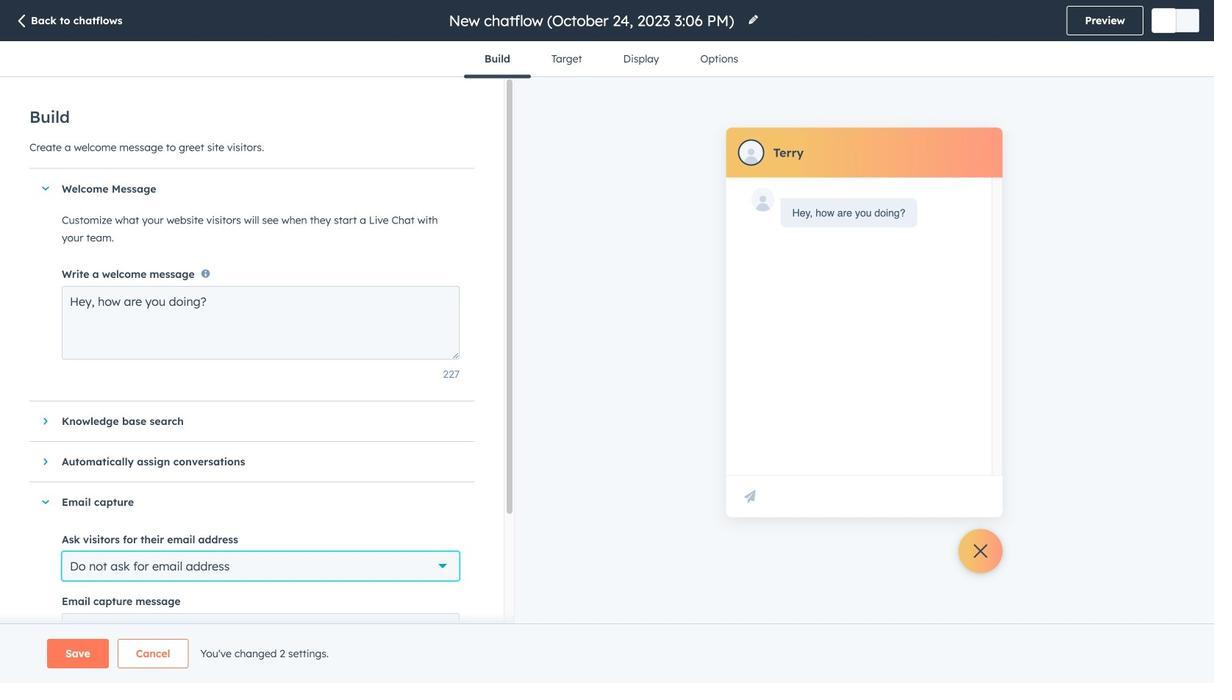 Task type: describe. For each thing, give the bounding box(es) containing it.
1 caret image from the top
[[44, 417, 47, 426]]

1 caret image from the top
[[41, 187, 50, 190]]

2 caret image from the top
[[41, 500, 50, 504]]

agent says: hey, how are you doing? element
[[793, 204, 906, 222]]



Task type: locate. For each thing, give the bounding box(es) containing it.
1 vertical spatial caret image
[[41, 500, 50, 504]]

None text field
[[62, 286, 460, 360]]

None field
[[448, 11, 739, 31]]

0 vertical spatial caret image
[[41, 187, 50, 190]]

2 caret image from the top
[[44, 457, 47, 466]]

caret image
[[44, 417, 47, 426], [44, 457, 47, 466]]

caret image
[[41, 187, 50, 190], [41, 500, 50, 504]]

navigation
[[464, 41, 759, 78]]

1 vertical spatial caret image
[[44, 457, 47, 466]]

0 vertical spatial caret image
[[44, 417, 47, 426]]



Task type: vqa. For each thing, say whether or not it's contained in the screenshot.
bottommost caret icon
yes



